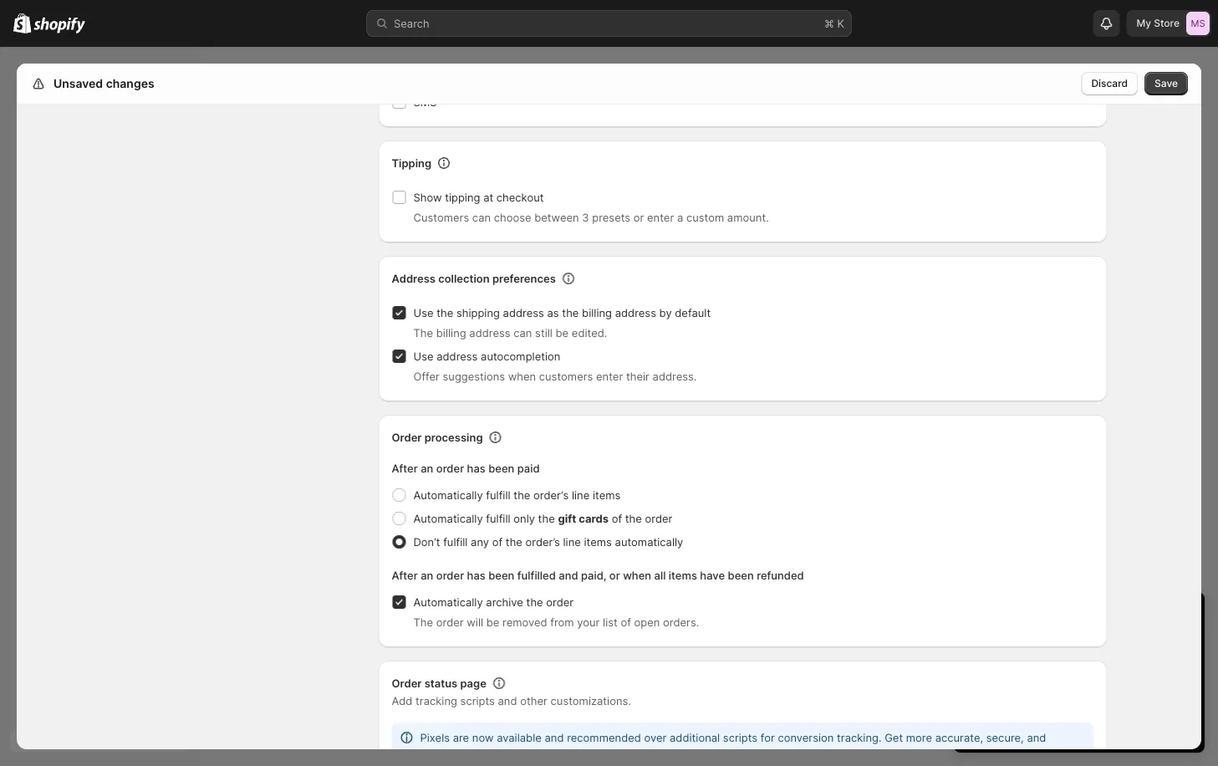Task type: vqa. For each thing, say whether or not it's contained in the screenshot.
THE "SEARCH COUNTRIES" text box in the top of the page
no



Task type: locate. For each thing, give the bounding box(es) containing it.
address up suggestions
[[437, 350, 478, 363]]

plan down just
[[1057, 637, 1078, 650]]

line down the gift
[[563, 535, 581, 548]]

and left paid,
[[559, 569, 578, 582]]

1 vertical spatial for
[[761, 731, 775, 744]]

order up the automatically
[[645, 512, 673, 525]]

2 after from the top
[[392, 569, 418, 582]]

0 horizontal spatial be
[[487, 616, 500, 629]]

and up $1/month
[[1081, 637, 1101, 650]]

my
[[1137, 17, 1152, 29]]

address collection preferences
[[392, 272, 556, 285]]

for inside pixels are now available and recommended over additional scripts for conversion tracking. get more accurate, secure, and performant conversion tracking through app or custom pixels found in customer events settings.
[[761, 731, 775, 744]]

scripts up found on the bottom
[[723, 731, 758, 744]]

0 vertical spatial automatically
[[414, 488, 483, 501]]

search
[[394, 17, 430, 30]]

use down address
[[414, 306, 434, 319]]

0 vertical spatial an
[[421, 462, 434, 475]]

fulfill left any
[[443, 535, 468, 548]]

fulfill
[[486, 488, 511, 501], [486, 512, 511, 525], [443, 535, 468, 548]]

1 horizontal spatial scripts
[[723, 731, 758, 744]]

scripts
[[461, 694, 495, 707], [723, 731, 758, 744]]

shopify image
[[13, 13, 31, 33], [34, 17, 86, 34]]

0 vertical spatial has
[[467, 462, 486, 475]]

3 inside switch to a paid plan and get: first 3 months for $1/month after you connect or buy a custom domain
[[1008, 654, 1015, 667]]

0 vertical spatial order
[[392, 431, 422, 444]]

2 vertical spatial automatically
[[414, 596, 483, 608]]

your
[[577, 616, 600, 629], [1069, 718, 1090, 730]]

don't fulfill any of the order's line items automatically
[[414, 535, 684, 548]]

3 left presets
[[582, 211, 589, 224]]

2 has from the top
[[467, 569, 486, 582]]

a left amount.
[[677, 211, 684, 224]]

order left processing
[[392, 431, 422, 444]]

1 vertical spatial custom
[[984, 688, 1022, 700]]

or inside switch to a paid plan and get: first 3 months for $1/month after you connect or buy a custom domain
[[1134, 671, 1145, 684]]

the for the order will be removed from your list of open orders.
[[414, 616, 433, 629]]

or
[[634, 211, 644, 224], [610, 569, 620, 582], [1134, 671, 1145, 684], [650, 748, 661, 761]]

0 vertical spatial when
[[508, 370, 536, 383]]

order left will
[[436, 616, 464, 629]]

page
[[460, 677, 487, 690]]

2 automatically from the top
[[414, 512, 483, 525]]

3 automatically from the top
[[414, 596, 483, 608]]

the
[[414, 326, 433, 339], [414, 616, 433, 629]]

0 vertical spatial the
[[414, 326, 433, 339]]

1 vertical spatial tracking
[[540, 748, 582, 761]]

paid,
[[581, 569, 607, 582]]

3
[[582, 211, 589, 224], [1008, 654, 1015, 667]]

been up automatically fulfill the order's line items
[[489, 462, 515, 475]]

tracking left through
[[540, 748, 582, 761]]

when down autocompletion
[[508, 370, 536, 383]]

2 vertical spatial items
[[669, 569, 698, 582]]

1 vertical spatial a
[[1022, 637, 1028, 650]]

1 horizontal spatial when
[[623, 569, 652, 582]]

get
[[885, 731, 903, 744]]

2 horizontal spatial a
[[1170, 671, 1176, 684]]

of right list
[[621, 616, 631, 629]]

1 vertical spatial can
[[514, 326, 532, 339]]

1 after from the top
[[392, 462, 418, 475]]

discard button
[[1082, 72, 1138, 95]]

for up you at the right
[[1059, 654, 1073, 667]]

for inside switch to a paid plan and get: first 3 months for $1/month after you connect or buy a custom domain
[[1059, 654, 1073, 667]]

use for use the shipping address as the billing address by default
[[414, 306, 434, 319]]

2 an from the top
[[421, 569, 434, 582]]

or down over
[[650, 748, 661, 761]]

1 vertical spatial your
[[1069, 718, 1090, 730]]

0 horizontal spatial tracking
[[416, 694, 457, 707]]

0 vertical spatial after
[[392, 462, 418, 475]]

0 horizontal spatial conversion
[[481, 748, 537, 761]]

order processing
[[392, 431, 483, 444]]

show tipping at checkout
[[414, 191, 544, 204]]

been for fulfilled
[[489, 569, 515, 582]]

tracking down the order status page
[[416, 694, 457, 707]]

0 vertical spatial 3
[[582, 211, 589, 224]]

1 horizontal spatial for
[[1059, 654, 1073, 667]]

of right any
[[492, 535, 503, 548]]

when left all
[[623, 569, 652, 582]]

after down order processing
[[392, 462, 418, 475]]

1 horizontal spatial billing
[[582, 306, 612, 319]]

conversion
[[778, 731, 834, 744], [481, 748, 537, 761]]

and right available
[[545, 731, 564, 744]]

order up add
[[392, 677, 422, 690]]

the left will
[[414, 616, 433, 629]]

1 vertical spatial the
[[414, 616, 433, 629]]

0 vertical spatial a
[[677, 211, 684, 224]]

1 vertical spatial paid
[[1031, 637, 1054, 650]]

and down pick
[[1027, 731, 1047, 744]]

3 right first
[[1008, 654, 1015, 667]]

been up archive
[[489, 569, 515, 582]]

the order will be removed from your list of open orders.
[[414, 616, 699, 629]]

0 vertical spatial conversion
[[778, 731, 834, 744]]

1 horizontal spatial paid
[[1031, 637, 1054, 650]]

0 vertical spatial scripts
[[461, 694, 495, 707]]

collection
[[438, 272, 490, 285]]

1 vertical spatial fulfill
[[486, 512, 511, 525]]

refunded
[[757, 569, 804, 582]]

1 vertical spatial has
[[467, 569, 486, 582]]

order
[[392, 431, 422, 444], [392, 677, 422, 690]]

or left buy
[[1134, 671, 1145, 684]]

fulfill down after an order has been paid
[[486, 488, 511, 501]]

conversion down available
[[481, 748, 537, 761]]

checkout
[[497, 191, 544, 204]]

can left still
[[514, 326, 532, 339]]

fulfill for the
[[486, 488, 511, 501]]

1 vertical spatial billing
[[436, 326, 466, 339]]

the right as
[[562, 306, 579, 319]]

items
[[593, 488, 621, 501], [584, 535, 612, 548], [669, 569, 698, 582]]

paid
[[518, 462, 540, 475], [1031, 637, 1054, 650]]

of right cards
[[612, 512, 622, 525]]

customers
[[539, 370, 593, 383]]

be right still
[[556, 326, 569, 339]]

0 vertical spatial fulfill
[[486, 488, 511, 501]]

0 horizontal spatial 3
[[582, 211, 589, 224]]

the up removed
[[527, 596, 543, 608]]

billing up the edited.
[[582, 306, 612, 319]]

discard
[[1092, 77, 1128, 89]]

for up "in"
[[761, 731, 775, 744]]

your left list
[[577, 616, 600, 629]]

0 vertical spatial enter
[[647, 211, 674, 224]]

custom inside switch to a paid plan and get: first 3 months for $1/month after you connect or buy a custom domain
[[984, 688, 1022, 700]]

be right will
[[487, 616, 500, 629]]

after
[[392, 462, 418, 475], [392, 569, 418, 582]]

archive
[[486, 596, 523, 608]]

or inside pixels are now available and recommended over additional scripts for conversion tracking. get more accurate, secure, and performant conversion tracking through app or custom pixels found in customer events settings.
[[650, 748, 661, 761]]

1 vertical spatial be
[[487, 616, 500, 629]]

line up cards
[[572, 488, 590, 501]]

items right all
[[669, 569, 698, 582]]

a right buy
[[1170, 671, 1176, 684]]

paid up months
[[1031, 637, 1054, 650]]

months
[[1018, 654, 1056, 667]]

first
[[984, 654, 1005, 667]]

use the shipping address as the billing address by default
[[414, 306, 711, 319]]

your
[[971, 607, 1007, 627]]

between
[[535, 211, 579, 224]]

2 vertical spatial custom
[[664, 748, 702, 761]]

1 vertical spatial plan
[[1093, 718, 1113, 730]]

be
[[556, 326, 569, 339], [487, 616, 500, 629]]

automatically down after an order has been paid
[[414, 488, 483, 501]]

address left the "by"
[[615, 306, 657, 319]]

custom down first
[[984, 688, 1022, 700]]

1 vertical spatial use
[[414, 350, 434, 363]]

0 vertical spatial custom
[[687, 211, 724, 224]]

the up offer
[[414, 326, 433, 339]]

items down cards
[[584, 535, 612, 548]]

0 horizontal spatial paid
[[518, 462, 540, 475]]

your inside settings dialog
[[577, 616, 600, 629]]

1 horizontal spatial enter
[[647, 211, 674, 224]]

amount.
[[728, 211, 769, 224]]

0 horizontal spatial can
[[472, 211, 491, 224]]

0 vertical spatial tracking
[[416, 694, 457, 707]]

performant
[[420, 748, 478, 761]]

for
[[1059, 654, 1073, 667], [761, 731, 775, 744]]

automatically up don't
[[414, 512, 483, 525]]

1 horizontal spatial 3
[[1008, 654, 1015, 667]]

their
[[626, 370, 650, 383]]

1 horizontal spatial tracking
[[540, 748, 582, 761]]

after down don't
[[392, 569, 418, 582]]

pick your plan link
[[971, 713, 1189, 736]]

1 use from the top
[[414, 306, 434, 319]]

the up the automatically
[[625, 512, 642, 525]]

custom down additional
[[664, 748, 702, 761]]

edited.
[[572, 326, 608, 339]]

shipping
[[457, 306, 500, 319]]

1 has from the top
[[467, 462, 486, 475]]

1 vertical spatial 3
[[1008, 654, 1015, 667]]

0 horizontal spatial for
[[761, 731, 775, 744]]

accurate,
[[936, 731, 984, 744]]

fulfill left only
[[486, 512, 511, 525]]

when
[[508, 370, 536, 383], [623, 569, 652, 582]]

plan inside switch to a paid plan and get: first 3 months for $1/month after you connect or buy a custom domain
[[1057, 637, 1078, 650]]

1 horizontal spatial plan
[[1093, 718, 1113, 730]]

your right pick
[[1069, 718, 1090, 730]]

2 use from the top
[[414, 350, 434, 363]]

conversion up customer
[[778, 731, 834, 744]]

in
[[770, 748, 779, 761]]

1 an from the top
[[421, 462, 434, 475]]

1 horizontal spatial can
[[514, 326, 532, 339]]

1 vertical spatial of
[[492, 535, 503, 548]]

enter right presets
[[647, 211, 674, 224]]

paid up automatically fulfill the order's line items
[[518, 462, 540, 475]]

customer
[[782, 748, 832, 761]]

of
[[612, 512, 622, 525], [492, 535, 503, 548], [621, 616, 631, 629]]

1 automatically from the top
[[414, 488, 483, 501]]

an down don't
[[421, 569, 434, 582]]

your trial just started
[[971, 607, 1136, 627]]

has up automatically archive the order on the left bottom of the page
[[467, 569, 486, 582]]

custom
[[687, 211, 724, 224], [984, 688, 1022, 700], [664, 748, 702, 761]]

an
[[421, 462, 434, 475], [421, 569, 434, 582]]

1 vertical spatial an
[[421, 569, 434, 582]]

a right to
[[1022, 637, 1028, 650]]

store
[[1154, 17, 1180, 29]]

1 horizontal spatial your
[[1069, 718, 1090, 730]]

additional
[[670, 731, 720, 744]]

0 vertical spatial your
[[577, 616, 600, 629]]

0 vertical spatial for
[[1059, 654, 1073, 667]]

1 the from the top
[[414, 326, 433, 339]]

your trial just started element
[[954, 636, 1205, 753]]

items up cards
[[593, 488, 621, 501]]

2 order from the top
[[392, 677, 422, 690]]

the
[[437, 306, 454, 319], [562, 306, 579, 319], [514, 488, 531, 501], [538, 512, 555, 525], [625, 512, 642, 525], [506, 535, 523, 548], [527, 596, 543, 608]]

automatically for automatically fulfill only the gift cards of the order
[[414, 512, 483, 525]]

the up only
[[514, 488, 531, 501]]

0 horizontal spatial plan
[[1057, 637, 1078, 650]]

billing down shipping
[[436, 326, 466, 339]]

0 vertical spatial use
[[414, 306, 434, 319]]

can down show tipping at checkout
[[472, 211, 491, 224]]

enter left the 'their'
[[596, 370, 623, 383]]

buy
[[1148, 671, 1167, 684]]

2 vertical spatial fulfill
[[443, 535, 468, 548]]

use
[[414, 306, 434, 319], [414, 350, 434, 363]]

and inside switch to a paid plan and get: first 3 months for $1/month after you connect or buy a custom domain
[[1081, 637, 1101, 650]]

automatically up will
[[414, 596, 483, 608]]

the for the billing address can still be edited.
[[414, 326, 433, 339]]

list
[[603, 616, 618, 629]]

has for fulfill
[[467, 462, 486, 475]]

after for after an order has been paid
[[392, 462, 418, 475]]

0 horizontal spatial your
[[577, 616, 600, 629]]

after for after an order has been fulfilled and paid, or when all items have been refunded
[[392, 569, 418, 582]]

use up offer
[[414, 350, 434, 363]]

2 the from the top
[[414, 616, 433, 629]]

1 horizontal spatial a
[[1022, 637, 1028, 650]]

dialog
[[1209, 64, 1219, 755]]

line
[[572, 488, 590, 501], [563, 535, 581, 548]]

the billing address can still be edited.
[[414, 326, 608, 339]]

0 vertical spatial paid
[[518, 462, 540, 475]]

1 vertical spatial items
[[584, 535, 612, 548]]

0 horizontal spatial a
[[677, 211, 684, 224]]

cards
[[579, 512, 609, 525]]

has down processing
[[467, 462, 486, 475]]

an down order processing
[[421, 462, 434, 475]]

1 vertical spatial enter
[[596, 370, 623, 383]]

0 vertical spatial plan
[[1057, 637, 1078, 650]]

1 vertical spatial conversion
[[481, 748, 537, 761]]

1 order from the top
[[392, 431, 422, 444]]

scripts down page
[[461, 694, 495, 707]]

order's
[[534, 488, 569, 501]]

0 vertical spatial be
[[556, 326, 569, 339]]

can
[[472, 211, 491, 224], [514, 326, 532, 339]]

plan right pick
[[1093, 718, 1113, 730]]

my store
[[1137, 17, 1180, 29]]

address down shipping
[[470, 326, 511, 339]]

custom left amount.
[[687, 211, 724, 224]]

0 vertical spatial of
[[612, 512, 622, 525]]

0 horizontal spatial enter
[[596, 370, 623, 383]]

1 vertical spatial scripts
[[723, 731, 758, 744]]

been right have
[[728, 569, 754, 582]]

at
[[484, 191, 494, 204]]

1 vertical spatial automatically
[[414, 512, 483, 525]]

1 vertical spatial order
[[392, 677, 422, 690]]

0 horizontal spatial billing
[[436, 326, 466, 339]]

1 vertical spatial after
[[392, 569, 418, 582]]

0 vertical spatial can
[[472, 211, 491, 224]]

custom inside pixels are now available and recommended over additional scripts for conversion tracking. get more accurate, secure, and performant conversion tracking through app or custom pixels found in customer events settings.
[[664, 748, 702, 761]]

0 vertical spatial items
[[593, 488, 621, 501]]

offer
[[414, 370, 440, 383]]

fulfill for only
[[486, 512, 511, 525]]



Task type: describe. For each thing, give the bounding box(es) containing it.
0 horizontal spatial when
[[508, 370, 536, 383]]

after an order has been paid
[[392, 462, 540, 475]]

address.
[[653, 370, 697, 383]]

settings.
[[873, 748, 917, 761]]

the down only
[[506, 535, 523, 548]]

status
[[425, 677, 458, 690]]

after
[[1040, 671, 1065, 684]]

open
[[634, 616, 660, 629]]

order for order status page
[[392, 677, 422, 690]]

1 vertical spatial line
[[563, 535, 581, 548]]

a inside settings dialog
[[677, 211, 684, 224]]

an for automatically fulfill the order's line items
[[421, 462, 434, 475]]

any
[[471, 535, 489, 548]]

connect
[[1089, 671, 1131, 684]]

tracking.
[[837, 731, 882, 744]]

show
[[414, 191, 442, 204]]

automatically fulfill the order's line items
[[414, 488, 621, 501]]

customers
[[414, 211, 469, 224]]

or right presets
[[634, 211, 644, 224]]

my store image
[[1187, 12, 1210, 35]]

or right paid,
[[610, 569, 620, 582]]

the left shipping
[[437, 306, 454, 319]]

⌘ k
[[825, 17, 845, 30]]

your trial just started button
[[954, 592, 1205, 627]]

automatically archive the order
[[414, 596, 574, 608]]

more
[[906, 731, 933, 744]]

domain
[[1025, 688, 1063, 700]]

use address autocompletion
[[414, 350, 561, 363]]

an for automatically archive the order
[[421, 569, 434, 582]]

pixels are now available and recommended over additional scripts for conversion tracking. get more accurate, secure, and performant conversion tracking through app or custom pixels found in customer events settings. status
[[392, 723, 1094, 766]]

add tracking scripts and other customizations.
[[392, 694, 631, 707]]

fulfill for any
[[443, 535, 468, 548]]

1 horizontal spatial conversion
[[778, 731, 834, 744]]

scripts inside pixels are now available and recommended over additional scripts for conversion tracking. get more accurate, secure, and performant conversion tracking through app or custom pixels found in customer events settings.
[[723, 731, 758, 744]]

autocompletion
[[481, 350, 561, 363]]

just
[[1046, 607, 1074, 627]]

pixels
[[420, 731, 450, 744]]

order status page
[[392, 677, 487, 690]]

started
[[1079, 607, 1136, 627]]

only
[[514, 512, 535, 525]]

tipping
[[392, 156, 432, 169]]

paid inside settings dialog
[[518, 462, 540, 475]]

2 vertical spatial a
[[1170, 671, 1176, 684]]

order for order processing
[[392, 431, 422, 444]]

has for archive
[[467, 569, 486, 582]]

app
[[628, 748, 647, 761]]

through
[[585, 748, 625, 761]]

after an order has been fulfilled and paid, or when all items have been refunded
[[392, 569, 804, 582]]

tipping
[[445, 191, 480, 204]]

3 inside settings dialog
[[582, 211, 589, 224]]

trial
[[1012, 607, 1041, 627]]

processing
[[425, 431, 483, 444]]

been for paid
[[489, 462, 515, 475]]

save button
[[1145, 72, 1189, 95]]

events
[[835, 748, 869, 761]]

paid inside switch to a paid plan and get: first 3 months for $1/month after you connect or buy a custom domain
[[1031, 637, 1054, 650]]

order up from
[[546, 596, 574, 608]]

offer suggestions when customers enter their address.
[[414, 370, 697, 383]]

order's
[[526, 535, 560, 548]]

orders.
[[663, 616, 699, 629]]

0 horizontal spatial scripts
[[461, 694, 495, 707]]

customers can choose between 3 presets or enter a custom amount.
[[414, 211, 769, 224]]

unsaved changes
[[54, 77, 154, 91]]

1 horizontal spatial shopify image
[[34, 17, 86, 34]]

save
[[1155, 77, 1178, 89]]

still
[[535, 326, 553, 339]]

2 vertical spatial of
[[621, 616, 631, 629]]

1 horizontal spatial be
[[556, 326, 569, 339]]

to
[[1009, 637, 1019, 650]]

order down don't
[[436, 569, 464, 582]]

preferences
[[493, 272, 556, 285]]

and left other
[[498, 694, 517, 707]]

$1/month
[[1076, 654, 1125, 667]]

you
[[1068, 671, 1086, 684]]

changes
[[106, 77, 154, 91]]

fulfilled
[[518, 569, 556, 582]]

all
[[655, 569, 666, 582]]

0 vertical spatial line
[[572, 488, 590, 501]]

automatically for automatically archive the order
[[414, 596, 483, 608]]

sms
[[414, 95, 437, 108]]

default
[[675, 306, 711, 319]]

1 vertical spatial when
[[623, 569, 652, 582]]

the left the gift
[[538, 512, 555, 525]]

don't
[[414, 535, 440, 548]]

gift
[[558, 512, 576, 525]]

by
[[660, 306, 672, 319]]

will
[[467, 616, 484, 629]]

0 horizontal spatial shopify image
[[13, 13, 31, 33]]

recommended
[[567, 731, 641, 744]]

settings
[[50, 77, 98, 91]]

suggestions
[[443, 370, 505, 383]]

are
[[453, 731, 469, 744]]

pixels
[[705, 748, 734, 761]]

0 vertical spatial billing
[[582, 306, 612, 319]]

automatically for automatically fulfill the order's line items
[[414, 488, 483, 501]]

removed
[[503, 616, 548, 629]]

automatically fulfill only the gift cards of the order
[[414, 512, 673, 525]]

customizations.
[[551, 694, 631, 707]]

settings dialog
[[17, 0, 1202, 766]]

get:
[[1104, 637, 1124, 650]]

have
[[700, 569, 725, 582]]

use for use address autocompletion
[[414, 350, 434, 363]]

⌘
[[825, 17, 835, 30]]

secure,
[[987, 731, 1024, 744]]

order down processing
[[436, 462, 464, 475]]

k
[[838, 17, 845, 30]]

address up 'the billing address can still be edited.'
[[503, 306, 544, 319]]

presets
[[592, 211, 631, 224]]

switch to a paid plan and get: first 3 months for $1/month after you connect or buy a custom domain
[[971, 637, 1176, 700]]

over
[[644, 731, 667, 744]]

pick
[[1046, 718, 1066, 730]]

tracking inside pixels are now available and recommended over additional scripts for conversion tracking. get more accurate, secure, and performant conversion tracking through app or custom pixels found in customer events settings.
[[540, 748, 582, 761]]

switch
[[971, 637, 1006, 650]]



